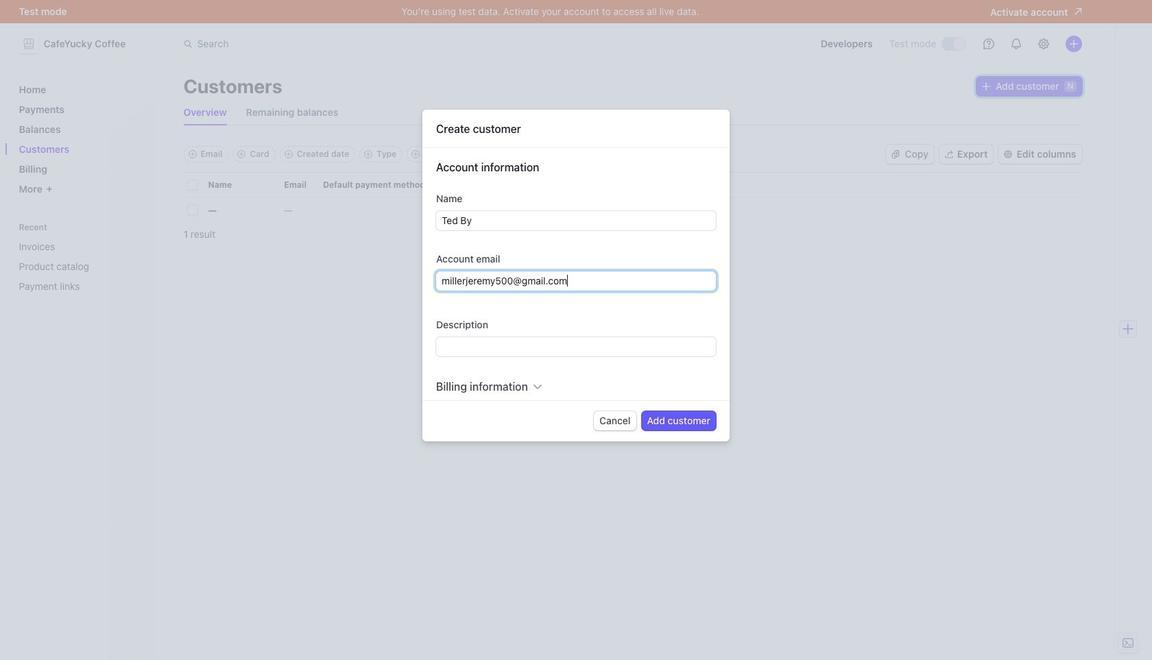 Task type: describe. For each thing, give the bounding box(es) containing it.
add email image
[[188, 150, 197, 158]]

Select item checkbox
[[188, 205, 197, 215]]

add type image
[[364, 150, 373, 158]]

Jenny Rosen text field
[[436, 211, 716, 230]]

1 vertical spatial svg image
[[892, 150, 900, 159]]

1 recent element from the top
[[13, 222, 148, 298]]



Task type: locate. For each thing, give the bounding box(es) containing it.
None search field
[[175, 31, 562, 57]]

1 horizontal spatial svg image
[[982, 82, 991, 91]]

jenny.rosen@example.com email field
[[436, 271, 716, 291]]

add card image
[[238, 150, 246, 158]]

0 vertical spatial svg image
[[982, 82, 991, 91]]

add created date image
[[284, 150, 293, 158]]

recent element
[[13, 222, 148, 298], [13, 235, 148, 298]]

2 recent element from the top
[[13, 235, 148, 298]]

svg image
[[982, 82, 991, 91], [892, 150, 900, 159]]

tab list
[[184, 100, 1082, 126]]

toolbar
[[184, 146, 477, 163]]

None text field
[[436, 337, 716, 356]]

Select All checkbox
[[188, 180, 197, 190]]

0 horizontal spatial svg image
[[892, 150, 900, 159]]

add more filters image
[[412, 150, 420, 158]]

core navigation links element
[[13, 78, 148, 200]]



Task type: vqa. For each thing, say whether or not it's contained in the screenshot.
right svg image
yes



